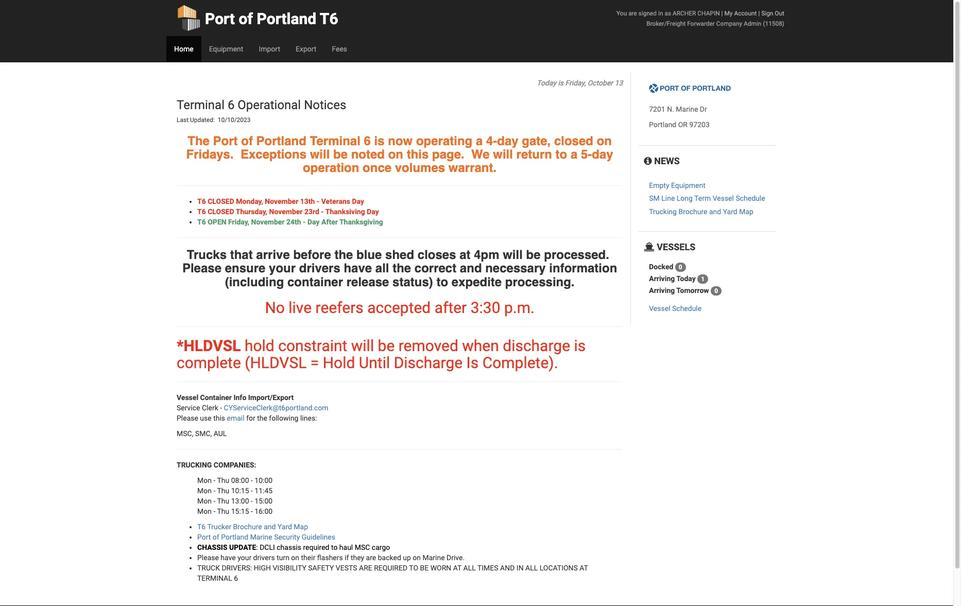 Task type: describe. For each thing, give the bounding box(es) containing it.
company
[[717, 20, 743, 27]]

of inside the port of portland terminal 6 is now operating a 4-day gate, closed on fridays .  exceptions will be noted on this page.  we will return to a 5-day operation once volumes warrant.
[[241, 134, 253, 148]]

vessel schedule link
[[650, 305, 702, 313]]

smc,
[[195, 430, 212, 438]]

discharge
[[394, 354, 463, 372]]

1 horizontal spatial friday,
[[566, 79, 586, 87]]

release
[[347, 275, 389, 289]]

1 horizontal spatial day
[[352, 197, 364, 206]]

times
[[478, 564, 499, 573]]

signed
[[639, 10, 657, 17]]

live
[[289, 299, 312, 317]]

2 vertical spatial marine
[[423, 554, 445, 562]]

- right 24th
[[303, 218, 306, 226]]

- inside vessel container info import/export service clerk - cyserviceclerk@t6portland.com please use this email for the following lines:
[[220, 404, 222, 412]]

accepted
[[368, 299, 431, 317]]

2 all from the left
[[526, 564, 538, 573]]

monday,
[[236, 197, 263, 206]]

15:00
[[255, 497, 273, 506]]

backed
[[378, 554, 401, 562]]

13th
[[300, 197, 315, 206]]

terminal
[[197, 575, 232, 583]]

required
[[303, 544, 330, 552]]

and
[[500, 564, 515, 573]]

terminal 6 operational notices last updated:  10/10/2023
[[177, 98, 350, 124]]

the port of portland terminal 6 is now operating a 4-day gate, closed on fridays .  exceptions will be noted on this page.  we will return to a 5-day operation once volumes warrant.
[[186, 134, 614, 175]]

news
[[652, 156, 680, 167]]

please inside t6 trucker brochure and yard map port of portland marine security guidelines chassis update : dcli chassis required to haul msc cargo please have your drivers turn on their flashers if they are backed up on marine drive. truck drivers: high visibility safety vests are required to be worn at all times and in all locations at terminal 6
[[197, 554, 219, 562]]

- left the 10:00
[[251, 477, 253, 485]]

2 vertical spatial day
[[308, 218, 320, 226]]

flashers
[[317, 554, 343, 562]]

you
[[617, 10, 627, 17]]

up
[[403, 554, 411, 562]]

and inside empty equipment sm line long term vessel schedule trucking brochure and yard map
[[710, 208, 722, 216]]

5-
[[581, 147, 592, 162]]

correct
[[415, 261, 457, 276]]

- right 23rd
[[321, 208, 324, 216]]

08:00
[[231, 477, 249, 485]]

1 | from the left
[[722, 10, 723, 17]]

after
[[435, 299, 467, 317]]

(hldvsl
[[245, 354, 307, 372]]

to
[[409, 564, 419, 573]]

clerk
[[202, 404, 218, 412]]

trucking companies:
[[177, 461, 256, 469]]

1 vertical spatial schedule
[[673, 305, 702, 313]]

are inside t6 trucker brochure and yard map port of portland marine security guidelines chassis update : dcli chassis required to haul msc cargo please have your drivers turn on their flashers if they are backed up on marine drive. truck drivers: high visibility safety vests are required to be worn at all times and in all locations at terminal 6
[[366, 554, 376, 562]]

3 thu from the top
[[217, 497, 229, 506]]

they
[[351, 554, 364, 562]]

after
[[322, 218, 338, 226]]

their
[[301, 554, 316, 562]]

0 vertical spatial is
[[558, 79, 564, 87]]

status)
[[393, 275, 433, 289]]

2 at from the left
[[580, 564, 588, 573]]

export button
[[288, 36, 324, 62]]

0 horizontal spatial 0
[[679, 264, 683, 271]]

port of portland t6 image
[[650, 84, 732, 94]]

once
[[363, 161, 392, 175]]

docked 0 arriving today 1 arriving tomorrow 0
[[650, 263, 718, 295]]

6 inside the port of portland terminal 6 is now operating a 4-day gate, closed on fridays .  exceptions will be noted on this page.  we will return to a 5-day operation once volumes warrant.
[[364, 134, 371, 148]]

locations
[[540, 564, 578, 573]]

guidelines
[[302, 533, 335, 542]]

sign out link
[[762, 10, 785, 17]]

this inside the port of portland terminal 6 is now operating a 4-day gate, closed on fridays .  exceptions will be noted on this page.  we will return to a 5-day operation once volumes warrant.
[[407, 147, 429, 162]]

*hldvsl
[[177, 337, 241, 355]]

portland inside the port of portland terminal 6 is now operating a 4-day gate, closed on fridays .  exceptions will be noted on this page.  we will return to a 5-day operation once volumes warrant.
[[256, 134, 307, 148]]

this inside vessel container info import/export service clerk - cyserviceclerk@t6portland.com please use this email for the following lines:
[[213, 414, 225, 423]]

security
[[274, 533, 300, 542]]

15:15
[[231, 508, 249, 516]]

23rd
[[305, 208, 319, 216]]

info
[[234, 394, 247, 402]]

1 closed from the top
[[208, 197, 234, 206]]

warrant.
[[449, 161, 497, 175]]

long
[[677, 195, 693, 203]]

2 | from the left
[[759, 10, 760, 17]]

2 horizontal spatial marine
[[676, 105, 699, 114]]

t6 inside port of portland t6 link
[[320, 10, 338, 28]]

6 inside terminal 6 operational notices last updated:  10/10/2023
[[228, 98, 235, 112]]

on up "visibility"
[[291, 554, 299, 562]]

4 thu from the top
[[217, 508, 229, 516]]

equipment button
[[201, 36, 251, 62]]

to inside trucks that arrive before the blue shed closes at 4pm will be processed. please ensure your drivers have all the correct and necessary information (including container release status) to expedite processing.
[[437, 275, 448, 289]]

of inside t6 trucker brochure and yard map port of portland marine security guidelines chassis update : dcli chassis required to haul msc cargo please have your drivers turn on their flashers if they are backed up on marine drive. truck drivers: high visibility safety vests are required to be worn at all times and in all locations at terminal 6
[[213, 533, 219, 542]]

7201 n. marine dr
[[650, 105, 708, 114]]

open
[[208, 218, 227, 226]]

vessels
[[655, 242, 696, 253]]

1 horizontal spatial the
[[335, 248, 353, 262]]

portland down 7201
[[650, 121, 677, 129]]

trucking
[[650, 208, 677, 216]]

vessel inside empty equipment sm line long term vessel schedule trucking brochure and yard map
[[713, 195, 734, 203]]

0 horizontal spatial day
[[497, 134, 519, 148]]

complete
[[177, 354, 241, 372]]

when
[[462, 337, 499, 355]]

2 horizontal spatial the
[[393, 261, 411, 276]]

please inside vessel container info import/export service clerk - cyserviceclerk@t6portland.com please use this email for the following lines:
[[177, 414, 198, 423]]

24th
[[287, 218, 301, 226]]

vessel schedule
[[650, 305, 702, 313]]

return
[[517, 147, 552, 162]]

6 inside t6 trucker brochure and yard map port of portland marine security guidelines chassis update : dcli chassis required to haul msc cargo please have your drivers turn on their flashers if they are backed up on marine drive. truck drivers: high visibility safety vests are required to be worn at all times and in all locations at terminal 6
[[234, 575, 238, 583]]

veterans
[[321, 197, 350, 206]]

will right we
[[493, 147, 513, 162]]

1 horizontal spatial 0
[[715, 288, 718, 295]]

1 all from the left
[[464, 564, 476, 573]]

hold constraint will be removed when discharge is complete (hldvsl = hold until discharge is complete).
[[177, 337, 586, 372]]

map inside t6 trucker brochure and yard map port of portland marine security guidelines chassis update : dcli chassis required to haul msc cargo please have your drivers turn on their flashers if they are backed up on marine drive. truck drivers: high visibility safety vests are required to be worn at all times and in all locations at terminal 6
[[294, 523, 308, 531]]

today is friday, october 13
[[537, 79, 623, 87]]

import
[[259, 45, 280, 53]]

companies:
[[214, 461, 256, 469]]

ensure
[[225, 261, 266, 276]]

drivers inside t6 trucker brochure and yard map port of portland marine security guidelines chassis update : dcli chassis required to haul msc cargo please have your drivers turn on their flashers if they are backed up on marine drive. truck drivers: high visibility safety vests are required to be worn at all times and in all locations at terminal 6
[[253, 554, 275, 562]]

- left 11:45
[[251, 487, 253, 495]]

(11508)
[[763, 20, 785, 27]]

terminal inside terminal 6 operational notices last updated:  10/10/2023
[[177, 98, 225, 112]]

cargo
[[372, 544, 390, 552]]

3 mon from the top
[[197, 497, 212, 506]]

we
[[472, 147, 490, 162]]

thanksiving
[[326, 208, 365, 216]]

schedule inside empty equipment sm line long term vessel schedule trucking brochure and yard map
[[736, 195, 766, 203]]

high
[[254, 564, 271, 573]]

hold
[[323, 354, 355, 372]]

1 mon from the top
[[197, 477, 212, 485]]

are inside you are signed in as archer chapin | my account | sign out broker/freight forwarder company admin (11508)
[[629, 10, 637, 17]]

in
[[659, 10, 664, 17]]

container
[[200, 394, 232, 402]]

until
[[359, 354, 390, 372]]

port inside port of portland t6 link
[[205, 10, 235, 28]]

brochure inside empty equipment sm line long term vessel schedule trucking brochure and yard map
[[679, 208, 708, 216]]

my account link
[[725, 10, 757, 17]]

0 horizontal spatial a
[[476, 134, 483, 148]]

no
[[265, 299, 285, 317]]

will inside hold constraint will be removed when discharge is complete (hldvsl = hold until discharge is complete).
[[351, 337, 374, 355]]

ship image
[[644, 243, 655, 252]]

noted
[[351, 147, 385, 162]]

all
[[376, 261, 389, 276]]

operation
[[303, 161, 359, 175]]

13:00
[[231, 497, 249, 506]]

portland up import dropdown button at the top left of the page
[[257, 10, 317, 28]]

yard inside t6 trucker brochure and yard map port of portland marine security guidelines chassis update : dcli chassis required to haul msc cargo please have your drivers turn on their flashers if they are backed up on marine drive. truck drivers: high visibility safety vests are required to be worn at all times and in all locations at terminal 6
[[278, 523, 292, 531]]

vessel container info import/export service clerk - cyserviceclerk@t6portland.com please use this email for the following lines:
[[177, 394, 329, 423]]

if
[[345, 554, 349, 562]]



Task type: vqa. For each thing, say whether or not it's contained in the screenshot.
"Data"
no



Task type: locate. For each thing, give the bounding box(es) containing it.
0 horizontal spatial marine
[[250, 533, 273, 542]]

are right you
[[629, 10, 637, 17]]

yard up the security
[[278, 523, 292, 531]]

7201
[[650, 105, 666, 114]]

of up equipment popup button
[[239, 10, 253, 28]]

will inside trucks that arrive before the blue shed closes at 4pm will be processed. please ensure your drivers have all the correct and necessary information (including container release status) to expedite processing.
[[503, 248, 523, 262]]

2 vertical spatial vessel
[[177, 394, 198, 402]]

day left info circle 'image'
[[592, 147, 614, 162]]

worn
[[431, 564, 452, 573]]

vessel right term
[[713, 195, 734, 203]]

0 vertical spatial and
[[710, 208, 722, 216]]

0 horizontal spatial and
[[264, 523, 276, 531]]

6 up 10/10/2023
[[228, 98, 235, 112]]

schedule right term
[[736, 195, 766, 203]]

truck
[[197, 564, 220, 573]]

and inside t6 trucker brochure and yard map port of portland marine security guidelines chassis update : dcli chassis required to haul msc cargo please have your drivers turn on their flashers if they are backed up on marine drive. truck drivers: high visibility safety vests are required to be worn at all times and in all locations at terminal 6
[[264, 523, 276, 531]]

to up "after"
[[437, 275, 448, 289]]

now
[[388, 134, 413, 148]]

thu down trucking companies:
[[217, 477, 229, 485]]

on right noted at the top of page
[[388, 147, 404, 162]]

day left gate,
[[497, 134, 519, 148]]

0
[[679, 264, 683, 271], [715, 288, 718, 295]]

equipment right home popup button
[[209, 45, 243, 53]]

to left '5-'
[[556, 147, 568, 162]]

please down service
[[177, 414, 198, 423]]

- down trucking companies:
[[214, 477, 216, 485]]

and down sm line long term vessel schedule link
[[710, 208, 722, 216]]

0 vertical spatial arriving
[[650, 275, 675, 283]]

lines:
[[300, 414, 317, 423]]

4pm
[[474, 248, 500, 262]]

on right up on the bottom left of page
[[413, 554, 421, 562]]

t6 left trucker
[[197, 523, 206, 531]]

0 vertical spatial day
[[352, 197, 364, 206]]

are up are
[[366, 554, 376, 562]]

portland down terminal 6 operational notices last updated:  10/10/2023
[[256, 134, 307, 148]]

please up truck
[[197, 554, 219, 562]]

msc,
[[177, 430, 193, 438]]

0 horizontal spatial equipment
[[209, 45, 243, 53]]

vessel for vessel container info import/export service clerk - cyserviceclerk@t6portland.com please use this email for the following lines:
[[177, 394, 198, 402]]

yard inside empty equipment sm line long term vessel schedule trucking brochure and yard map
[[723, 208, 738, 216]]

- left 16:00
[[251, 508, 253, 516]]

1 horizontal spatial drivers
[[299, 261, 341, 276]]

today
[[537, 79, 557, 87], [677, 275, 696, 283]]

day up thanksgiving
[[367, 208, 379, 216]]

0 vertical spatial schedule
[[736, 195, 766, 203]]

4 mon from the top
[[197, 508, 212, 516]]

notices
[[304, 98, 346, 112]]

p.m.
[[505, 299, 535, 317]]

be inside the port of portland terminal 6 is now operating a 4-day gate, closed on fridays .  exceptions will be noted on this page.  we will return to a 5-day operation once volumes warrant.
[[333, 147, 348, 162]]

at right locations
[[580, 564, 588, 573]]

1 vertical spatial map
[[294, 523, 308, 531]]

1 vertical spatial november
[[269, 208, 303, 216]]

1 vertical spatial be
[[526, 248, 541, 262]]

as
[[665, 10, 672, 17]]

day
[[352, 197, 364, 206], [367, 208, 379, 216], [308, 218, 320, 226]]

brochure down 15:15
[[233, 523, 262, 531]]

1 horizontal spatial a
[[571, 147, 578, 162]]

please left that
[[182, 261, 222, 276]]

16:00
[[255, 508, 273, 516]]

and inside trucks that arrive before the blue shed closes at 4pm will be processed. please ensure your drivers have all the correct and necessary information (including container release status) to expedite processing.
[[460, 261, 482, 276]]

friday, down thursday,
[[228, 218, 249, 226]]

email link
[[227, 414, 245, 423]]

0 vertical spatial of
[[239, 10, 253, 28]]

trucking brochure and yard map link
[[650, 208, 754, 216]]

equipment up long
[[672, 181, 706, 190]]

t6 up trucks
[[197, 208, 206, 216]]

portland up update
[[221, 533, 249, 542]]

1 vertical spatial yard
[[278, 523, 292, 531]]

port
[[205, 10, 235, 28], [213, 134, 238, 148], [197, 533, 211, 542]]

0 vertical spatial please
[[182, 261, 222, 276]]

10:15
[[231, 487, 249, 495]]

0 horizontal spatial vessel
[[177, 394, 198, 402]]

0 vertical spatial marine
[[676, 105, 699, 114]]

- right clerk
[[220, 404, 222, 412]]

required
[[374, 564, 408, 573]]

your inside trucks that arrive before the blue shed closes at 4pm will be processed. please ensure your drivers have all the correct and necessary information (including container release status) to expedite processing.
[[269, 261, 296, 276]]

today inside docked 0 arriving today 1 arriving tomorrow 0
[[677, 275, 696, 283]]

- left 15:00
[[251, 497, 253, 506]]

0 vertical spatial brochure
[[679, 208, 708, 216]]

to up the flashers
[[331, 544, 338, 552]]

terminal up last
[[177, 98, 225, 112]]

terminal inside the port of portland terminal 6 is now operating a 4-day gate, closed on fridays .  exceptions will be noted on this page.  we will return to a 5-day operation once volumes warrant.
[[310, 134, 361, 148]]

1 vertical spatial drivers
[[253, 554, 275, 562]]

0 horizontal spatial are
[[366, 554, 376, 562]]

the left the blue
[[335, 248, 353, 262]]

for
[[246, 414, 255, 423]]

2 thu from the top
[[217, 487, 229, 495]]

have inside trucks that arrive before the blue shed closes at 4pm will be processed. please ensure your drivers have all the correct and necessary information (including container release status) to expedite processing.
[[344, 261, 372, 276]]

1 horizontal spatial vessel
[[650, 305, 671, 313]]

forwarder
[[688, 20, 715, 27]]

to inside the port of portland terminal 6 is now operating a 4-day gate, closed on fridays .  exceptions will be noted on this page.  we will return to a 5-day operation once volumes warrant.
[[556, 147, 568, 162]]

0 horizontal spatial yard
[[278, 523, 292, 531]]

10:00
[[255, 477, 273, 485]]

removed
[[399, 337, 459, 355]]

1 vertical spatial and
[[460, 261, 482, 276]]

discharge
[[503, 337, 571, 355]]

is
[[558, 79, 564, 87], [374, 134, 385, 148], [574, 337, 586, 355]]

1 vertical spatial day
[[367, 208, 379, 216]]

dr
[[700, 105, 708, 114]]

marine up worn
[[423, 554, 445, 562]]

home
[[174, 45, 194, 53]]

chassis
[[277, 544, 301, 552]]

the right 'all'
[[393, 261, 411, 276]]

admin
[[744, 20, 762, 27]]

will down reefers
[[351, 337, 374, 355]]

1 horizontal spatial at
[[580, 564, 588, 573]]

port inside t6 trucker brochure and yard map port of portland marine security guidelines chassis update : dcli chassis required to haul msc cargo please have your drivers turn on their flashers if they are backed up on marine drive. truck drivers: high visibility safety vests are required to be worn at all times and in all locations at terminal 6
[[197, 533, 211, 542]]

this right use
[[213, 414, 225, 423]]

reefers
[[316, 299, 364, 317]]

0 horizontal spatial today
[[537, 79, 557, 87]]

complete).
[[483, 354, 558, 372]]

drivers up high
[[253, 554, 275, 562]]

drive.
[[447, 554, 465, 562]]

november
[[265, 197, 299, 206], [269, 208, 303, 216], [251, 218, 285, 226]]

0 horizontal spatial friday,
[[228, 218, 249, 226]]

to inside t6 trucker brochure and yard map port of portland marine security guidelines chassis update : dcli chassis required to haul msc cargo please have your drivers turn on their flashers if they are backed up on marine drive. truck drivers: high visibility safety vests are required to be worn at all times and in all locations at terminal 6
[[331, 544, 338, 552]]

no live reefers accepted after 3:30 p.m.
[[265, 299, 535, 317]]

2 closed from the top
[[208, 208, 234, 216]]

1 horizontal spatial be
[[378, 337, 395, 355]]

closed
[[555, 134, 594, 148]]

1 horizontal spatial brochure
[[679, 208, 708, 216]]

a left 4-
[[476, 134, 483, 148]]

2 arriving from the top
[[650, 286, 675, 295]]

info circle image
[[644, 157, 652, 166]]

| left my
[[722, 10, 723, 17]]

1 horizontal spatial day
[[592, 147, 614, 162]]

2 mon from the top
[[197, 487, 212, 495]]

have up drivers:
[[221, 554, 236, 562]]

0 vertical spatial drivers
[[299, 261, 341, 276]]

drivers inside trucks that arrive before the blue shed closes at 4pm will be processed. please ensure your drivers have all the correct and necessary information (including container release status) to expedite processing.
[[299, 261, 341, 276]]

will right exceptions
[[310, 147, 330, 162]]

your
[[269, 261, 296, 276], [238, 554, 252, 562]]

have left 'all'
[[344, 261, 372, 276]]

marine up :
[[250, 533, 273, 542]]

terminal
[[177, 98, 225, 112], [310, 134, 361, 148]]

2 vertical spatial november
[[251, 218, 285, 226]]

equipment inside popup button
[[209, 45, 243, 53]]

update
[[229, 544, 256, 552]]

service
[[177, 404, 200, 412]]

t6 inside t6 trucker brochure and yard map port of portland marine security guidelines chassis update : dcli chassis required to haul msc cargo please have your drivers turn on their flashers if they are backed up on marine drive. truck drivers: high visibility safety vests are required to be worn at all times and in all locations at terminal 6
[[197, 523, 206, 531]]

vessel inside vessel container info import/export service clerk - cyserviceclerk@t6portland.com please use this email for the following lines:
[[177, 394, 198, 402]]

0 vertical spatial friday,
[[566, 79, 586, 87]]

and up port of portland marine security guidelines link
[[264, 523, 276, 531]]

0 right docked at right top
[[679, 264, 683, 271]]

0 horizontal spatial your
[[238, 554, 252, 562]]

2 horizontal spatial day
[[367, 208, 379, 216]]

be inside hold constraint will be removed when discharge is complete (hldvsl = hold until discharge is complete).
[[378, 337, 395, 355]]

terminal up operation
[[310, 134, 361, 148]]

2 vertical spatial port
[[197, 533, 211, 542]]

1 horizontal spatial |
[[759, 10, 760, 17]]

0 horizontal spatial day
[[308, 218, 320, 226]]

trucks that arrive before the blue shed closes at 4pm will be processed. please ensure your drivers have all the correct and necessary information (including container release status) to expedite processing.
[[182, 248, 618, 289]]

port inside the port of portland terminal 6 is now operating a 4-day gate, closed on fridays .  exceptions will be noted on this page.  we will return to a 5-day operation once volumes warrant.
[[213, 134, 238, 148]]

your down update
[[238, 554, 252, 562]]

- up trucker
[[214, 508, 216, 516]]

your inside t6 trucker brochure and yard map port of portland marine security guidelines chassis update : dcli chassis required to haul msc cargo please have your drivers turn on their flashers if they are backed up on marine drive. truck drivers: high visibility safety vests are required to be worn at all times and in all locations at terminal 6
[[238, 554, 252, 562]]

all right in
[[526, 564, 538, 573]]

1 vertical spatial have
[[221, 554, 236, 562]]

- left 10:15
[[214, 487, 216, 495]]

t6 down fridays
[[197, 197, 206, 206]]

t6 closed monday, november 13th - veterans day t6 closed thursday, november 23rd - thanksiving day t6 open friday, november 24th - day after thanksgiving
[[197, 197, 383, 226]]

11:45
[[255, 487, 273, 495]]

be down accepted
[[378, 337, 395, 355]]

arriving
[[650, 275, 675, 283], [650, 286, 675, 295]]

- right "13th"
[[317, 197, 320, 206]]

1 vertical spatial equipment
[[672, 181, 706, 190]]

- left 13:00
[[214, 497, 216, 506]]

schedule down tomorrow
[[673, 305, 702, 313]]

6 down drivers:
[[234, 575, 238, 583]]

friday, inside 't6 closed monday, november 13th - veterans day t6 closed thursday, november 23rd - thanksiving day t6 open friday, november 24th - day after thanksgiving'
[[228, 218, 249, 226]]

1 horizontal spatial map
[[740, 208, 754, 216]]

1 at from the left
[[453, 564, 462, 573]]

2 vertical spatial to
[[331, 544, 338, 552]]

0 horizontal spatial map
[[294, 523, 308, 531]]

0 vertical spatial 0
[[679, 264, 683, 271]]

is right the discharge
[[574, 337, 586, 355]]

be left noted at the top of page
[[333, 147, 348, 162]]

1 horizontal spatial and
[[460, 261, 482, 276]]

be inside trucks that arrive before the blue shed closes at 4pm will be processed. please ensure your drivers have all the correct and necessary information (including container release status) to expedite processing.
[[526, 248, 541, 262]]

0 vertical spatial be
[[333, 147, 348, 162]]

1 vertical spatial terminal
[[310, 134, 361, 148]]

port up chassis
[[197, 533, 211, 542]]

0 vertical spatial today
[[537, 79, 557, 87]]

1 vertical spatial please
[[177, 414, 198, 423]]

this right 'once'
[[407, 147, 429, 162]]

portland inside t6 trucker brochure and yard map port of portland marine security guidelines chassis update : dcli chassis required to haul msc cargo please have your drivers turn on their flashers if they are backed up on marine drive. truck drivers: high visibility safety vests are required to be worn at all times and in all locations at terminal 6
[[221, 533, 249, 542]]

arriving up vessel schedule link
[[650, 286, 675, 295]]

1 thu from the top
[[217, 477, 229, 485]]

is left october
[[558, 79, 564, 87]]

be up processing.
[[526, 248, 541, 262]]

of down 10/10/2023
[[241, 134, 253, 148]]

1 vertical spatial your
[[238, 554, 252, 562]]

2 horizontal spatial is
[[574, 337, 586, 355]]

1 vertical spatial to
[[437, 275, 448, 289]]

brochure inside t6 trucker brochure and yard map port of portland marine security guidelines chassis update : dcli chassis required to haul msc cargo please have your drivers turn on their flashers if they are backed up on marine drive. truck drivers: high visibility safety vests are required to be worn at all times and in all locations at terminal 6
[[233, 523, 262, 531]]

friday, left october
[[566, 79, 586, 87]]

vessel for vessel schedule
[[650, 305, 671, 313]]

container
[[288, 275, 343, 289]]

1 vertical spatial arriving
[[650, 286, 675, 295]]

equipment inside empty equipment sm line long term vessel schedule trucking brochure and yard map
[[672, 181, 706, 190]]

account
[[735, 10, 757, 17]]

0 horizontal spatial terminal
[[177, 98, 225, 112]]

brochure down long
[[679, 208, 708, 216]]

1 horizontal spatial all
[[526, 564, 538, 573]]

map inside empty equipment sm line long term vessel schedule trucking brochure and yard map
[[740, 208, 754, 216]]

0 horizontal spatial be
[[333, 147, 348, 162]]

is inside the port of portland terminal 6 is now operating a 4-day gate, closed on fridays .  exceptions will be noted on this page.  we will return to a 5-day operation once volumes warrant.
[[374, 134, 385, 148]]

t6 up fees
[[320, 10, 338, 28]]

thu left 13:00
[[217, 497, 229, 506]]

1 vertical spatial this
[[213, 414, 225, 423]]

port of portland t6 link
[[177, 0, 338, 36]]

all down drive.
[[464, 564, 476, 573]]

2 horizontal spatial be
[[526, 248, 541, 262]]

t6 left 'open'
[[197, 218, 206, 226]]

1 horizontal spatial today
[[677, 275, 696, 283]]

are
[[629, 10, 637, 17], [366, 554, 376, 562]]

the right for
[[257, 414, 267, 423]]

vessel down docked 0 arriving today 1 arriving tomorrow 0
[[650, 305, 671, 313]]

of down trucker
[[213, 533, 219, 542]]

be
[[420, 564, 429, 573]]

0 horizontal spatial schedule
[[673, 305, 702, 313]]

brochure
[[679, 208, 708, 216], [233, 523, 262, 531]]

1 horizontal spatial your
[[269, 261, 296, 276]]

1 horizontal spatial schedule
[[736, 195, 766, 203]]

have inside t6 trucker brochure and yard map port of portland marine security guidelines chassis update : dcli chassis required to haul msc cargo please have your drivers turn on their flashers if they are backed up on marine drive. truck drivers: high visibility safety vests are required to be worn at all times and in all locations at terminal 6
[[221, 554, 236, 562]]

10/10/2023
[[218, 117, 251, 124]]

1 horizontal spatial yard
[[723, 208, 738, 216]]

map
[[740, 208, 754, 216], [294, 523, 308, 531]]

0 vertical spatial are
[[629, 10, 637, 17]]

expedite
[[452, 275, 502, 289]]

yard down sm line long term vessel schedule link
[[723, 208, 738, 216]]

port of portland t6
[[205, 10, 338, 28]]

0 vertical spatial 6
[[228, 98, 235, 112]]

your right ensure
[[269, 261, 296, 276]]

1 vertical spatial 0
[[715, 288, 718, 295]]

0 right tomorrow
[[715, 288, 718, 295]]

marine
[[676, 105, 699, 114], [250, 533, 273, 542], [423, 554, 445, 562]]

1 horizontal spatial marine
[[423, 554, 445, 562]]

is left "now"
[[374, 134, 385, 148]]

2 vertical spatial 6
[[234, 575, 238, 583]]

have
[[344, 261, 372, 276], [221, 554, 236, 562]]

msc
[[355, 544, 370, 552]]

1 arriving from the top
[[650, 275, 675, 283]]

0 horizontal spatial have
[[221, 554, 236, 562]]

2 vertical spatial be
[[378, 337, 395, 355]]

0 vertical spatial map
[[740, 208, 754, 216]]

at down drive.
[[453, 564, 462, 573]]

1 vertical spatial closed
[[208, 208, 234, 216]]

sm
[[650, 195, 660, 203]]

closes
[[418, 248, 456, 262]]

1 horizontal spatial is
[[558, 79, 564, 87]]

day
[[497, 134, 519, 148], [592, 147, 614, 162]]

or
[[679, 121, 688, 129]]

empty
[[650, 181, 670, 190]]

1 horizontal spatial to
[[437, 275, 448, 289]]

0 horizontal spatial all
[[464, 564, 476, 573]]

1 vertical spatial friday,
[[228, 218, 249, 226]]

0 vertical spatial november
[[265, 197, 299, 206]]

t6 trucker brochure and yard map link
[[197, 523, 308, 531]]

0 horizontal spatial brochure
[[233, 523, 262, 531]]

map up the security
[[294, 523, 308, 531]]

mon
[[197, 477, 212, 485], [197, 487, 212, 495], [197, 497, 212, 506], [197, 508, 212, 516]]

vessel up service
[[177, 394, 198, 402]]

2 vertical spatial is
[[574, 337, 586, 355]]

0 vertical spatial this
[[407, 147, 429, 162]]

please
[[182, 261, 222, 276], [177, 414, 198, 423], [197, 554, 219, 562]]

marine up "or" at right
[[676, 105, 699, 114]]

trucker
[[207, 523, 231, 531]]

to
[[556, 147, 568, 162], [437, 275, 448, 289], [331, 544, 338, 552]]

cyserviceclerk@t6portland.com
[[224, 404, 329, 412]]

day up thanksiving
[[352, 197, 364, 206]]

1 vertical spatial 6
[[364, 134, 371, 148]]

:
[[256, 544, 258, 552]]

2 vertical spatial and
[[264, 523, 276, 531]]

thu up trucker
[[217, 508, 229, 516]]

map down sm line long term vessel schedule link
[[740, 208, 754, 216]]

(including
[[225, 275, 284, 289]]

1 horizontal spatial have
[[344, 261, 372, 276]]

arriving down docked at right top
[[650, 275, 675, 283]]

drivers up the live
[[299, 261, 341, 276]]

operating
[[416, 134, 473, 148]]

is inside hold constraint will be removed when discharge is complete (hldvsl = hold until discharge is complete).
[[574, 337, 586, 355]]

on right '5-'
[[597, 134, 612, 148]]

day down 23rd
[[308, 218, 320, 226]]

1 vertical spatial marine
[[250, 533, 273, 542]]

yard
[[723, 208, 738, 216], [278, 523, 292, 531]]

0 horizontal spatial is
[[374, 134, 385, 148]]

please inside trucks that arrive before the blue shed closes at 4pm will be processed. please ensure your drivers have all the correct and necessary information (including container release status) to expedite processing.
[[182, 261, 222, 276]]

0 vertical spatial vessel
[[713, 195, 734, 203]]

port down 10/10/2023
[[213, 134, 238, 148]]

thu
[[217, 477, 229, 485], [217, 487, 229, 495], [217, 497, 229, 506], [217, 508, 229, 516]]

0 vertical spatial port
[[205, 10, 235, 28]]

0 vertical spatial have
[[344, 261, 372, 276]]

mon - thu 08:00 - 10:00 mon - thu 10:15 - 11:45 mon - thu 13:00 - 15:00 mon - thu 15:15 - 16:00
[[197, 477, 273, 516]]

the inside vessel container info import/export service clerk - cyserviceclerk@t6portland.com please use this email for the following lines:
[[257, 414, 267, 423]]

thanksgiving
[[340, 218, 383, 226]]



